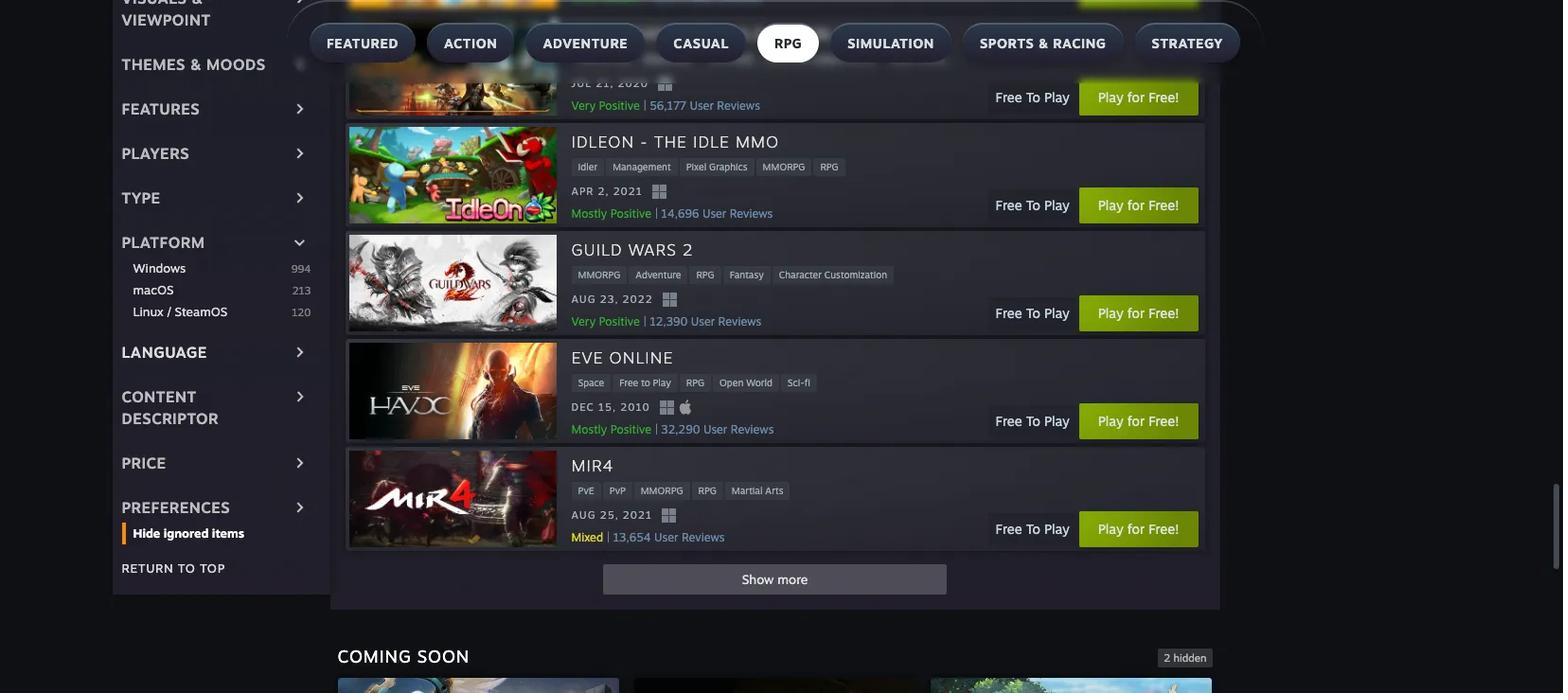 Task type: locate. For each thing, give the bounding box(es) containing it.
open left 'sci-'
[[720, 376, 744, 388]]

/
[[167, 304, 171, 319]]

positive down jul 21, 2020
[[599, 98, 640, 112]]

1 vertical spatial open
[[720, 376, 744, 388]]

open world link left 'sci-'
[[713, 374, 779, 392]]

0 vertical spatial character
[[767, 53, 810, 64]]

to for mir4
[[1026, 521, 1041, 537]]

eve online image
[[349, 342, 556, 439]]

| left 56,177
[[644, 98, 646, 112]]

0 vertical spatial character customization link
[[760, 50, 882, 68]]

1 vertical spatial character customization link
[[772, 266, 894, 284]]

reviews for wars™:
[[717, 98, 760, 112]]

free to play link up 21,
[[571, 50, 636, 68]]

management link
[[606, 158, 678, 176]]

apr 2, 2021
[[571, 185, 643, 198]]

reviews down graphics
[[730, 206, 773, 220]]

| for wars™:
[[644, 98, 646, 112]]

-
[[640, 131, 648, 151]]

world down simulation
[[917, 53, 943, 64]]

0 vertical spatial the
[[693, 23, 726, 43]]

the right -
[[654, 131, 687, 151]]

themes & moods
[[122, 55, 266, 73]]

0 vertical spatial open world link
[[884, 50, 950, 68]]

the for idle
[[654, 131, 687, 151]]

0 vertical spatial &
[[192, 0, 203, 7]]

character for the bottommost character customization "link"
[[779, 269, 822, 280]]

play
[[612, 53, 630, 64], [1044, 89, 1070, 105], [1098, 89, 1124, 105], [1044, 197, 1070, 213], [1098, 197, 1124, 213], [1044, 305, 1070, 321], [1098, 305, 1124, 321], [653, 376, 671, 388], [1044, 413, 1070, 429], [1098, 413, 1124, 429], [1044, 521, 1070, 537], [1098, 521, 1124, 537]]

for for wars™:
[[1127, 89, 1145, 105]]

windows
[[133, 260, 186, 275]]

preferences
[[122, 498, 230, 517]]

1 horizontal spatial open world
[[891, 53, 943, 64]]

0 horizontal spatial open world
[[720, 376, 773, 388]]

jul
[[571, 77, 592, 90]]

positive down aug 23, 2022
[[599, 314, 640, 328]]

macos
[[133, 282, 174, 297]]

4 play for free! from the top
[[1098, 413, 1179, 429]]

32,290
[[661, 422, 700, 436]]

for for -
[[1127, 197, 1145, 213]]

the
[[693, 23, 726, 43], [654, 131, 687, 151]]

| left 14,696
[[655, 206, 658, 220]]

wars
[[628, 239, 677, 259]]

character customization right fantasy
[[779, 269, 887, 280]]

windows link
[[133, 259, 291, 277]]

user right 56,177
[[690, 98, 714, 112]]

free to play for idleon - the idle mmo
[[996, 197, 1070, 213]]

994
[[291, 262, 311, 275]]

120
[[292, 305, 311, 319]]

1 vertical spatial free to play
[[619, 376, 671, 388]]

| for wars
[[644, 314, 646, 328]]

idleon - the idle mmo link
[[571, 130, 779, 154]]

0 vertical spatial free to play
[[578, 53, 630, 64]]

| left 32,290
[[655, 422, 658, 436]]

0 vertical spatial 2021
[[613, 185, 643, 198]]

hide ignored items
[[133, 525, 244, 540]]

hidden
[[1174, 651, 1207, 664]]

open world link left sports
[[884, 50, 950, 68]]

free to play for free to play link to the top
[[578, 53, 630, 64]]

user right 32,290
[[703, 422, 727, 436]]

free to play up 21,
[[578, 53, 630, 64]]

1 vertical spatial 2021
[[623, 509, 652, 522]]

2 play for free! from the top
[[1098, 197, 1179, 213]]

strategy
[[1152, 35, 1223, 51]]

pixel graphics link
[[680, 158, 754, 176]]

mmorpg down mmo
[[763, 161, 805, 172]]

0 horizontal spatial open
[[720, 376, 744, 388]]

world left 'sci-'
[[746, 376, 773, 388]]

1 for from the top
[[1127, 89, 1145, 105]]

2021 right 2,
[[613, 185, 643, 198]]

racing
[[1053, 35, 1106, 51]]

1 mostly from the top
[[571, 206, 607, 220]]

guild wars 2 image
[[349, 234, 556, 331]]

mostly down the 'dec'
[[571, 422, 607, 436]]

pve link
[[571, 482, 601, 500]]

0 vertical spatial aug
[[571, 293, 596, 306]]

user right 14,696
[[702, 206, 727, 220]]

open down simulation
[[891, 53, 914, 64]]

sci-
[[788, 376, 805, 388]]

0 horizontal spatial world
[[746, 376, 773, 388]]

summoners war image
[[338, 678, 619, 693]]

rpg link
[[814, 158, 845, 176], [690, 266, 721, 284], [680, 374, 711, 392], [692, 482, 723, 500]]

coming
[[338, 645, 412, 666]]

1 horizontal spatial world
[[917, 53, 943, 64]]

adventure down the wars
[[636, 269, 681, 280]]

mmorpg
[[709, 53, 752, 64], [763, 161, 805, 172], [578, 269, 621, 280], [641, 484, 683, 496]]

very down jul at the top of page
[[571, 98, 596, 112]]

reviews up the "martial"
[[731, 422, 774, 436]]

1 free! from the top
[[1149, 89, 1179, 105]]

1 vertical spatial mostly
[[571, 422, 607, 436]]

open for topmost open world 'link'
[[891, 53, 914, 64]]

0 horizontal spatial the
[[654, 131, 687, 151]]

space link
[[571, 374, 611, 392]]

2 left hidden
[[1164, 651, 1171, 664]]

1 horizontal spatial 2
[[1164, 651, 1171, 664]]

0 horizontal spatial to
[[178, 560, 196, 575]]

3 for from the top
[[1127, 305, 1145, 321]]

linux / steamos
[[133, 304, 228, 319]]

3 to from the top
[[1026, 305, 1041, 321]]

multiplayer
[[645, 53, 694, 64]]

aug for guild wars 2
[[571, 293, 596, 306]]

free for star wars™: the old republic™
[[996, 89, 1022, 105]]

character customization link right fantasy link
[[772, 266, 894, 284]]

free for idleon - the idle mmo
[[996, 197, 1022, 213]]

character customization for the top character customization "link"
[[767, 53, 875, 64]]

open world left 'sci-'
[[720, 376, 773, 388]]

reviews for -
[[730, 206, 773, 220]]

user for -
[[702, 206, 727, 220]]

open world down simulation
[[891, 53, 943, 64]]

free! for -
[[1149, 197, 1179, 213]]

pve
[[578, 484, 594, 496]]

the left old
[[693, 23, 726, 43]]

4 for from the top
[[1127, 413, 1145, 429]]

mmorpg link down mmo
[[756, 158, 812, 176]]

& up viewpoint
[[192, 0, 203, 7]]

star wars™: the old republic™ link
[[571, 22, 867, 46]]

1 to from the top
[[1026, 89, 1041, 105]]

0 vertical spatial character customization
[[767, 53, 875, 64]]

free to play link down online
[[613, 374, 678, 392]]

|
[[644, 98, 646, 112], [655, 206, 658, 220], [644, 314, 646, 328], [655, 422, 658, 436], [607, 530, 610, 544]]

to for guild wars 2
[[1026, 305, 1041, 321]]

0 vertical spatial 2
[[683, 239, 694, 259]]

1 vertical spatial open world link
[[713, 374, 779, 392]]

1 vertical spatial very
[[571, 314, 596, 328]]

aug
[[571, 293, 596, 306], [571, 509, 596, 522]]

positive for wars™:
[[599, 98, 640, 112]]

character down republic™
[[767, 53, 810, 64]]

dec
[[571, 401, 594, 414]]

1 horizontal spatial the
[[693, 23, 726, 43]]

4 free! from the top
[[1149, 413, 1179, 429]]

2 vertical spatial &
[[190, 55, 202, 73]]

world for topmost open world 'link'
[[917, 53, 943, 64]]

0 horizontal spatial adventure
[[543, 35, 628, 51]]

free for guild wars 2
[[996, 305, 1022, 321]]

4 free to play from the top
[[996, 413, 1070, 429]]

0 horizontal spatial 2
[[683, 239, 694, 259]]

2021
[[613, 185, 643, 198], [623, 509, 652, 522]]

5 to from the top
[[1026, 521, 1041, 537]]

free to play down online
[[619, 376, 671, 388]]

positive down apr 2, 2021
[[610, 206, 651, 220]]

0 vertical spatial mostly
[[571, 206, 607, 220]]

return
[[122, 560, 174, 575]]

the for old
[[693, 23, 726, 43]]

idler link
[[571, 158, 604, 176]]

1 vertical spatial open world
[[720, 376, 773, 388]]

positive
[[599, 98, 640, 112], [610, 206, 651, 220], [599, 314, 640, 328], [610, 422, 651, 436]]

aug up mixed in the left bottom of the page
[[571, 509, 596, 522]]

2021 for mir4
[[623, 509, 652, 522]]

0 vertical spatial open
[[891, 53, 914, 64]]

2 horizontal spatial to
[[641, 376, 650, 388]]

2 free! from the top
[[1149, 197, 1179, 213]]

reviews right 13,654
[[682, 530, 725, 544]]

adventure up jul at the top of page
[[543, 35, 628, 51]]

2 free to play from the top
[[996, 197, 1070, 213]]

0 vertical spatial open world
[[891, 53, 943, 64]]

2 hidden
[[1164, 651, 1207, 664]]

mixed
[[571, 530, 603, 544]]

free to play link
[[571, 50, 636, 68], [613, 374, 678, 392]]

martial arts
[[732, 484, 784, 496]]

1 very from the top
[[571, 98, 596, 112]]

mir4
[[571, 455, 614, 475]]

character right fantasy
[[779, 269, 822, 280]]

very
[[571, 98, 596, 112], [571, 314, 596, 328]]

| down the 2022
[[644, 314, 646, 328]]

2 right the wars
[[683, 239, 694, 259]]

1 vertical spatial the
[[654, 131, 687, 151]]

rpg
[[774, 35, 802, 51], [820, 161, 839, 172], [696, 269, 715, 280], [686, 376, 705, 388], [698, 484, 717, 496]]

5 play for free! from the top
[[1098, 521, 1179, 537]]

1 free to play from the top
[[996, 89, 1070, 105]]

free! for online
[[1149, 413, 1179, 429]]

1 vertical spatial customization
[[825, 269, 887, 280]]

1 vertical spatial aug
[[571, 509, 596, 522]]

1 horizontal spatial open world link
[[884, 50, 950, 68]]

to left top
[[178, 560, 196, 575]]

2 vertical spatial to
[[178, 560, 196, 575]]

aug left 23,
[[571, 293, 596, 306]]

0 vertical spatial world
[[917, 53, 943, 64]]

show more button
[[603, 564, 947, 594]]

1 horizontal spatial open
[[891, 53, 914, 64]]

1 vertical spatial 2
[[1164, 651, 1171, 664]]

reviews for wars
[[718, 314, 762, 328]]

free!
[[1149, 89, 1179, 105], [1149, 197, 1179, 213], [1149, 305, 1179, 321], [1149, 413, 1179, 429], [1149, 521, 1179, 537]]

| right mixed in the left bottom of the page
[[607, 530, 610, 544]]

1 vertical spatial &
[[1039, 35, 1049, 51]]

& for themes
[[190, 55, 202, 73]]

mostly down apr
[[571, 206, 607, 220]]

& inside visuals & viewpoint
[[192, 0, 203, 7]]

free to play
[[996, 89, 1070, 105], [996, 197, 1070, 213], [996, 305, 1070, 321], [996, 413, 1070, 429], [996, 521, 1070, 537]]

reviews up mmo
[[717, 98, 760, 112]]

23,
[[600, 293, 619, 306]]

1 aug from the top
[[571, 293, 596, 306]]

free
[[578, 53, 597, 64], [996, 89, 1022, 105], [996, 197, 1022, 213], [996, 305, 1022, 321], [619, 376, 638, 388], [996, 413, 1022, 429], [996, 521, 1022, 537]]

character customization down republic™
[[767, 53, 875, 64]]

3 play for free! from the top
[[1098, 305, 1179, 321]]

free to play
[[578, 53, 630, 64], [619, 376, 671, 388]]

character customization link down republic™
[[760, 50, 882, 68]]

ignored
[[164, 525, 209, 540]]

0 vertical spatial very
[[571, 98, 596, 112]]

reviews down fantasy link
[[718, 314, 762, 328]]

2021 up 13,654
[[623, 509, 652, 522]]

1 vertical spatial character customization
[[779, 269, 887, 280]]

3 free! from the top
[[1149, 305, 1179, 321]]

& left racing
[[1039, 35, 1049, 51]]

pixel graphics
[[686, 161, 748, 172]]

0 horizontal spatial open world link
[[713, 374, 779, 392]]

linux
[[133, 304, 164, 319]]

open world for open world 'link' to the bottom
[[720, 376, 773, 388]]

1 vertical spatial to
[[641, 376, 650, 388]]

user
[[690, 98, 714, 112], [702, 206, 727, 220], [691, 314, 715, 328], [703, 422, 727, 436], [654, 530, 678, 544]]

multiplayer link
[[638, 50, 701, 68]]

mmo
[[736, 131, 779, 151]]

mmorpg link
[[703, 50, 758, 68], [756, 158, 812, 176], [571, 266, 627, 284], [634, 482, 690, 500]]

1 vertical spatial world
[[746, 376, 773, 388]]

2 for from the top
[[1127, 197, 1145, 213]]

0 vertical spatial to
[[600, 53, 609, 64]]

1 vertical spatial character
[[779, 269, 822, 280]]

mostly positive | 32,290 user reviews
[[571, 422, 774, 436]]

2 mostly from the top
[[571, 422, 607, 436]]

& for sports
[[1039, 35, 1049, 51]]

free to play for eve online
[[996, 413, 1070, 429]]

soon
[[417, 645, 470, 666]]

coming soon
[[338, 645, 470, 666]]

mmorpg link right pvp "link"
[[634, 482, 690, 500]]

character customization
[[767, 53, 875, 64], [779, 269, 887, 280]]

0 vertical spatial free to play link
[[571, 50, 636, 68]]

free for eve online
[[996, 413, 1022, 429]]

4 to from the top
[[1026, 413, 1041, 429]]

user right 12,390
[[691, 314, 715, 328]]

1 horizontal spatial adventure
[[636, 269, 681, 280]]

to up 21,
[[600, 53, 609, 64]]

1 play for free! from the top
[[1098, 89, 1179, 105]]

2 very from the top
[[571, 314, 596, 328]]

mostly
[[571, 206, 607, 220], [571, 422, 607, 436]]

sports
[[980, 35, 1034, 51]]

2 to from the top
[[1026, 197, 1041, 213]]

mostly positive | 14,696 user reviews
[[571, 206, 773, 220]]

free! for wars
[[1149, 305, 1179, 321]]

martial
[[732, 484, 763, 496]]

show more
[[742, 572, 808, 587]]

5 free to play from the top
[[996, 521, 1070, 537]]

positive for -
[[610, 206, 651, 220]]

3 free to play from the top
[[996, 305, 1070, 321]]

to down online
[[641, 376, 650, 388]]

very down aug 23, 2022
[[571, 314, 596, 328]]

open
[[891, 53, 914, 64], [720, 376, 744, 388]]

2 aug from the top
[[571, 509, 596, 522]]

positive down 2010
[[610, 422, 651, 436]]

& left moods
[[190, 55, 202, 73]]

2021 for idleon - the idle mmo
[[613, 185, 643, 198]]



Task type: vqa. For each thing, say whether or not it's contained in the screenshot.


Task type: describe. For each thing, give the bounding box(es) containing it.
moods
[[207, 55, 266, 73]]

& for visuals
[[192, 0, 203, 7]]

idleon - the idle mmo image
[[349, 127, 556, 223]]

mmorpg down star wars™: the old republic™ link
[[709, 53, 752, 64]]

free to play for guild wars 2
[[996, 305, 1070, 321]]

for for online
[[1127, 413, 1145, 429]]

guild wars 2 link
[[571, 238, 694, 262]]

character customization for the bottommost character customization "link"
[[779, 269, 887, 280]]

free to play for star wars™: the old republic™
[[996, 89, 1070, 105]]

arts
[[765, 484, 784, 496]]

aug 25, 2021
[[571, 509, 652, 522]]

play for free! for wars
[[1098, 305, 1179, 321]]

return to top
[[122, 560, 225, 575]]

management
[[613, 161, 671, 172]]

user for online
[[703, 422, 727, 436]]

return to top link
[[122, 560, 225, 575]]

positive for online
[[610, 422, 651, 436]]

show
[[742, 572, 774, 587]]

features
[[122, 99, 200, 118]]

positive for wars
[[599, 314, 640, 328]]

14,696
[[661, 206, 699, 220]]

mir4 link
[[571, 454, 614, 478]]

star wars™: the old republic™ image
[[349, 19, 556, 115]]

free to play for free to play link to the bottom
[[619, 376, 671, 388]]

hide
[[133, 525, 160, 540]]

hide ignored items link
[[133, 524, 311, 542]]

very for guild wars 2
[[571, 314, 596, 328]]

content descriptor
[[122, 387, 219, 428]]

for for wars
[[1127, 305, 1145, 321]]

eve
[[571, 347, 604, 367]]

simulation
[[848, 35, 935, 51]]

mostly for eve
[[571, 422, 607, 436]]

user right 13,654
[[654, 530, 678, 544]]

13,654
[[613, 530, 651, 544]]

free to play for mir4
[[996, 521, 1070, 537]]

12,390
[[650, 314, 688, 328]]

sports & racing
[[980, 35, 1106, 51]]

play for free! for online
[[1098, 413, 1179, 429]]

viewpoint
[[122, 10, 211, 29]]

user for wars
[[691, 314, 715, 328]]

macos link
[[133, 281, 292, 299]]

25,
[[600, 509, 619, 522]]

sci-fi
[[788, 376, 810, 388]]

mmorpg down 'guild'
[[578, 269, 621, 280]]

players
[[122, 144, 189, 162]]

213
[[292, 284, 311, 297]]

language
[[122, 342, 207, 361]]

jul 21, 2020
[[571, 77, 649, 90]]

eve online link
[[571, 346, 674, 370]]

fi
[[805, 376, 810, 388]]

user for wars™:
[[690, 98, 714, 112]]

star wars™: the old republic™
[[571, 23, 867, 43]]

| for -
[[655, 206, 658, 220]]

play for free! for -
[[1098, 197, 1179, 213]]

character for the top character customization "link"
[[767, 53, 810, 64]]

56,177
[[650, 98, 687, 112]]

linux / steamos link
[[133, 303, 292, 321]]

very positive | 12,390 user reviews
[[571, 314, 762, 328]]

21,
[[596, 77, 614, 90]]

idle
[[693, 131, 730, 151]]

2,
[[598, 185, 609, 198]]

online
[[609, 347, 674, 367]]

free for mir4
[[996, 521, 1022, 537]]

5 free! from the top
[[1149, 521, 1179, 537]]

to for star wars™: the old republic™
[[1026, 89, 1041, 105]]

2022
[[623, 293, 653, 306]]

reviews for online
[[731, 422, 774, 436]]

republic™
[[772, 23, 867, 43]]

play for free! for wars™:
[[1098, 89, 1179, 105]]

world for open world 'link' to the bottom
[[746, 376, 773, 388]]

2020
[[618, 77, 649, 90]]

adventure link
[[629, 266, 688, 284]]

sci-fi link
[[781, 374, 817, 392]]

sword of convallaria image
[[931, 678, 1212, 693]]

descriptor
[[122, 409, 219, 428]]

eve online
[[571, 347, 674, 367]]

0 vertical spatial adventure
[[543, 35, 628, 51]]

| for online
[[655, 422, 658, 436]]

visuals & viewpoint
[[122, 0, 211, 29]]

1 horizontal spatial to
[[600, 53, 609, 64]]

featured
[[327, 35, 399, 51]]

aug for mir4
[[571, 509, 596, 522]]

very positive | 56,177 user reviews
[[571, 98, 760, 112]]

idleon
[[571, 131, 635, 151]]

1 vertical spatial adventure
[[636, 269, 681, 280]]

steamos
[[175, 304, 228, 319]]

items
[[212, 525, 244, 540]]

mmorpg link down 'guild'
[[571, 266, 627, 284]]

2010
[[620, 401, 650, 414]]

type
[[122, 188, 161, 207]]

guild
[[571, 239, 623, 259]]

to for eve online
[[1026, 413, 1041, 429]]

dec 15, 2010
[[571, 401, 650, 414]]

0 vertical spatial customization
[[812, 53, 875, 64]]

platform
[[122, 233, 205, 252]]

open world for topmost open world 'link'
[[891, 53, 943, 64]]

casual
[[674, 35, 729, 51]]

free! for wars™:
[[1149, 89, 1179, 105]]

pvp link
[[603, 482, 632, 500]]

mixed | 13,654 user reviews
[[571, 530, 725, 544]]

fantasy link
[[723, 266, 770, 284]]

top
[[200, 560, 225, 575]]

aug 23, 2022
[[571, 293, 653, 306]]

more
[[778, 572, 808, 587]]

mostly for idleon
[[571, 206, 607, 220]]

fantasy
[[730, 269, 764, 280]]

to for idleon - the idle mmo
[[1026, 197, 1041, 213]]

wars™:
[[619, 23, 687, 43]]

mir4 image
[[349, 450, 556, 547]]

pvp
[[610, 484, 626, 496]]

yu-gi-oh! duel links image
[[349, 0, 556, 7]]

pixel
[[686, 161, 707, 172]]

graphics
[[709, 161, 748, 172]]

space
[[578, 376, 604, 388]]

mmorpg link down star wars™: the old republic™ link
[[703, 50, 758, 68]]

open for open world 'link' to the bottom
[[720, 376, 744, 388]]

5 for from the top
[[1127, 521, 1145, 537]]

mmorpg right 'pvp'
[[641, 484, 683, 496]]

guild wars 2
[[571, 239, 694, 259]]

backrooms image
[[634, 678, 916, 693]]

price
[[122, 453, 166, 472]]

themes
[[122, 55, 186, 73]]

1 vertical spatial free to play link
[[613, 374, 678, 392]]

very for star wars™: the old republic™
[[571, 98, 596, 112]]



